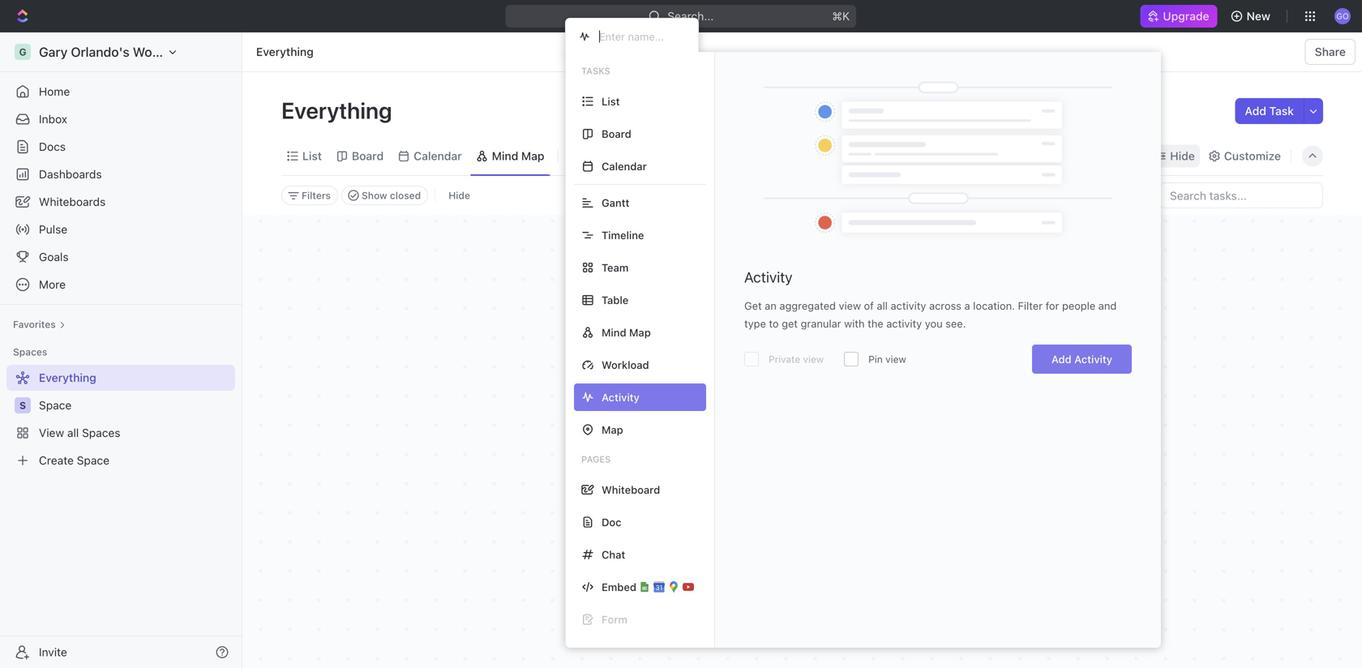 Task type: describe. For each thing, give the bounding box(es) containing it.
no matching results found.
[[712, 493, 893, 510]]

a
[[965, 300, 971, 312]]

new
[[1247, 9, 1271, 23]]

dashboards
[[39, 167, 102, 181]]

1 vertical spatial mind
[[602, 326, 627, 339]]

1 horizontal spatial list
[[602, 95, 620, 107]]

pin
[[869, 354, 883, 365]]

inbox link
[[6, 106, 235, 132]]

Search tasks... text field
[[1161, 183, 1323, 208]]

chat
[[602, 549, 626, 561]]

view button
[[565, 137, 618, 175]]

list link
[[299, 145, 322, 167]]

gantt
[[602, 197, 630, 209]]

add task
[[1245, 104, 1294, 118]]

1 vertical spatial everything
[[281, 97, 397, 124]]

mind map link
[[489, 145, 545, 167]]

dashboards link
[[6, 161, 235, 187]]

sidebar navigation
[[0, 32, 243, 668]]

for
[[1046, 300, 1060, 312]]

inbox
[[39, 112, 67, 126]]

0 vertical spatial map
[[521, 149, 545, 163]]

view inside get an aggregated view of all activity across a location. filter for people and type to get granular with the activity you see.
[[839, 300, 861, 312]]

2 horizontal spatial map
[[629, 326, 651, 339]]

to
[[769, 318, 779, 330]]

form
[[602, 614, 628, 626]]

add for add task
[[1245, 104, 1267, 118]]

get
[[782, 318, 798, 330]]

home
[[39, 85, 70, 98]]

hide inside button
[[449, 190, 470, 201]]

granular
[[801, 318, 842, 330]]

spaces
[[13, 346, 47, 358]]

tasks
[[582, 66, 610, 76]]

found.
[[850, 493, 893, 510]]

favorites
[[13, 319, 56, 330]]

1 horizontal spatial activity
[[1075, 353, 1113, 365]]

0 vertical spatial everything
[[256, 45, 314, 58]]

pulse link
[[6, 217, 235, 243]]

goals link
[[6, 244, 235, 270]]

add for add activity
[[1052, 353, 1072, 365]]

0 vertical spatial board
[[602, 128, 632, 140]]

get an aggregated view of all activity across a location. filter for people and type to get granular with the activity you see.
[[745, 300, 1117, 330]]

invite
[[39, 646, 67, 659]]

goals
[[39, 250, 69, 264]]

and
[[1099, 300, 1117, 312]]

type
[[745, 318, 766, 330]]

Enter name... field
[[598, 30, 685, 43]]

mind inside mind map link
[[492, 149, 519, 163]]

mind map inside mind map link
[[492, 149, 545, 163]]

list inside list link
[[303, 149, 322, 163]]

customize
[[1225, 149, 1281, 163]]

an
[[765, 300, 777, 312]]

favorites button
[[6, 315, 72, 334]]

across
[[929, 300, 962, 312]]

add activity
[[1052, 353, 1113, 365]]

1 vertical spatial activity
[[887, 318, 922, 330]]

all
[[877, 300, 888, 312]]

calendar link
[[411, 145, 462, 167]]

everything link
[[252, 42, 318, 62]]

view
[[586, 149, 612, 163]]

share button
[[1306, 39, 1356, 65]]



Task type: vqa. For each thing, say whether or not it's contained in the screenshot.
bottom Team Space Link
no



Task type: locate. For each thing, give the bounding box(es) containing it.
private view
[[769, 354, 824, 365]]

embed
[[602, 581, 637, 593]]

upgrade
[[1163, 9, 1210, 23]]

2 vertical spatial map
[[602, 424, 624, 436]]

pulse
[[39, 223, 67, 236]]

1 vertical spatial list
[[303, 149, 322, 163]]

1 vertical spatial hide
[[449, 190, 470, 201]]

aggregated
[[780, 300, 836, 312]]

0 vertical spatial activity
[[891, 300, 927, 312]]

add left task
[[1245, 104, 1267, 118]]

map up 'workload'
[[629, 326, 651, 339]]

0 horizontal spatial add
[[1052, 353, 1072, 365]]

0 vertical spatial list
[[602, 95, 620, 107]]

add
[[1245, 104, 1267, 118], [1052, 353, 1072, 365]]

1 vertical spatial map
[[629, 326, 651, 339]]

⌘k
[[833, 9, 850, 23]]

activity up an
[[745, 268, 793, 286]]

of
[[864, 300, 874, 312]]

matching
[[735, 493, 797, 510]]

0 vertical spatial activity
[[745, 268, 793, 286]]

map left view dropdown button
[[521, 149, 545, 163]]

location.
[[973, 300, 1015, 312]]

with
[[844, 318, 865, 330]]

new button
[[1224, 3, 1281, 29]]

add inside button
[[1245, 104, 1267, 118]]

customize button
[[1203, 145, 1286, 167]]

hide button
[[442, 186, 477, 205]]

activity down all
[[887, 318, 922, 330]]

task
[[1270, 104, 1294, 118]]

calendar
[[414, 149, 462, 163], [602, 160, 647, 172]]

1 horizontal spatial map
[[602, 424, 624, 436]]

1 horizontal spatial view
[[839, 300, 861, 312]]

mind map
[[492, 149, 545, 163], [602, 326, 651, 339]]

add down for
[[1052, 353, 1072, 365]]

board link
[[349, 145, 384, 167]]

show closed button
[[341, 186, 428, 205]]

pages
[[582, 454, 611, 465]]

2 horizontal spatial view
[[886, 354, 907, 365]]

search...
[[668, 9, 714, 23]]

mind map left view dropdown button
[[492, 149, 545, 163]]

0 vertical spatial mind
[[492, 149, 519, 163]]

whiteboards
[[39, 195, 106, 208]]

timeline
[[602, 229, 644, 241]]

everything
[[256, 45, 314, 58], [281, 97, 397, 124]]

share
[[1315, 45, 1346, 58]]

mind
[[492, 149, 519, 163], [602, 326, 627, 339]]

see.
[[946, 318, 966, 330]]

no
[[712, 493, 731, 510]]

0 horizontal spatial activity
[[745, 268, 793, 286]]

view for private view
[[803, 354, 824, 365]]

0 horizontal spatial list
[[303, 149, 322, 163]]

0 horizontal spatial view
[[803, 354, 824, 365]]

whiteboard
[[602, 484, 660, 496]]

you
[[925, 318, 943, 330]]

get
[[745, 300, 762, 312]]

activity down and at the right top of page
[[1075, 353, 1113, 365]]

1 horizontal spatial mind
[[602, 326, 627, 339]]

show
[[362, 190, 387, 201]]

1 vertical spatial mind map
[[602, 326, 651, 339]]

mind right calendar link
[[492, 149, 519, 163]]

mind down table
[[602, 326, 627, 339]]

hide button
[[1151, 145, 1200, 167]]

map
[[521, 149, 545, 163], [629, 326, 651, 339], [602, 424, 624, 436]]

hide
[[1171, 149, 1195, 163], [449, 190, 470, 201]]

activity
[[745, 268, 793, 286], [1075, 353, 1113, 365]]

add task button
[[1236, 98, 1304, 124]]

1 horizontal spatial calendar
[[602, 160, 647, 172]]

pin view
[[869, 354, 907, 365]]

view for pin view
[[886, 354, 907, 365]]

hide left customize button
[[1171, 149, 1195, 163]]

list down tasks
[[602, 95, 620, 107]]

board up the show at the top
[[352, 149, 384, 163]]

show closed
[[362, 190, 421, 201]]

1 horizontal spatial mind map
[[602, 326, 651, 339]]

0 horizontal spatial calendar
[[414, 149, 462, 163]]

1 vertical spatial board
[[352, 149, 384, 163]]

0 vertical spatial mind map
[[492, 149, 545, 163]]

view up with
[[839, 300, 861, 312]]

filter
[[1018, 300, 1043, 312]]

upgrade link
[[1141, 5, 1218, 28]]

calendar up gantt
[[602, 160, 647, 172]]

team
[[602, 262, 629, 274]]

view button
[[565, 145, 618, 167]]

0 horizontal spatial mind map
[[492, 149, 545, 163]]

map up the pages
[[602, 424, 624, 436]]

mind map up 'workload'
[[602, 326, 651, 339]]

0 vertical spatial add
[[1245, 104, 1267, 118]]

1 horizontal spatial hide
[[1171, 149, 1195, 163]]

hide inside dropdown button
[[1171, 149, 1195, 163]]

board
[[602, 128, 632, 140], [352, 149, 384, 163]]

private
[[769, 354, 801, 365]]

1 horizontal spatial board
[[602, 128, 632, 140]]

0 vertical spatial hide
[[1171, 149, 1195, 163]]

activity
[[891, 300, 927, 312], [887, 318, 922, 330]]

list
[[602, 95, 620, 107], [303, 149, 322, 163]]

view right pin in the right bottom of the page
[[886, 354, 907, 365]]

whiteboards link
[[6, 189, 235, 215]]

docs link
[[6, 134, 235, 160]]

closed
[[390, 190, 421, 201]]

tree inside sidebar navigation
[[6, 365, 235, 474]]

table
[[602, 294, 629, 306]]

1 vertical spatial add
[[1052, 353, 1072, 365]]

0 horizontal spatial mind
[[492, 149, 519, 163]]

view
[[839, 300, 861, 312], [803, 354, 824, 365], [886, 354, 907, 365]]

hide down calendar link
[[449, 190, 470, 201]]

results
[[801, 493, 846, 510]]

0 horizontal spatial board
[[352, 149, 384, 163]]

home link
[[6, 79, 235, 105]]

list left "board" link on the top of the page
[[303, 149, 322, 163]]

view right private
[[803, 354, 824, 365]]

the
[[868, 318, 884, 330]]

docs
[[39, 140, 66, 153]]

doc
[[602, 516, 622, 528]]

0 horizontal spatial hide
[[449, 190, 470, 201]]

activity right all
[[891, 300, 927, 312]]

1 vertical spatial activity
[[1075, 353, 1113, 365]]

workload
[[602, 359, 649, 371]]

people
[[1063, 300, 1096, 312]]

tree
[[6, 365, 235, 474]]

calendar up hide button
[[414, 149, 462, 163]]

1 horizontal spatial add
[[1245, 104, 1267, 118]]

board up view
[[602, 128, 632, 140]]

0 horizontal spatial map
[[521, 149, 545, 163]]



